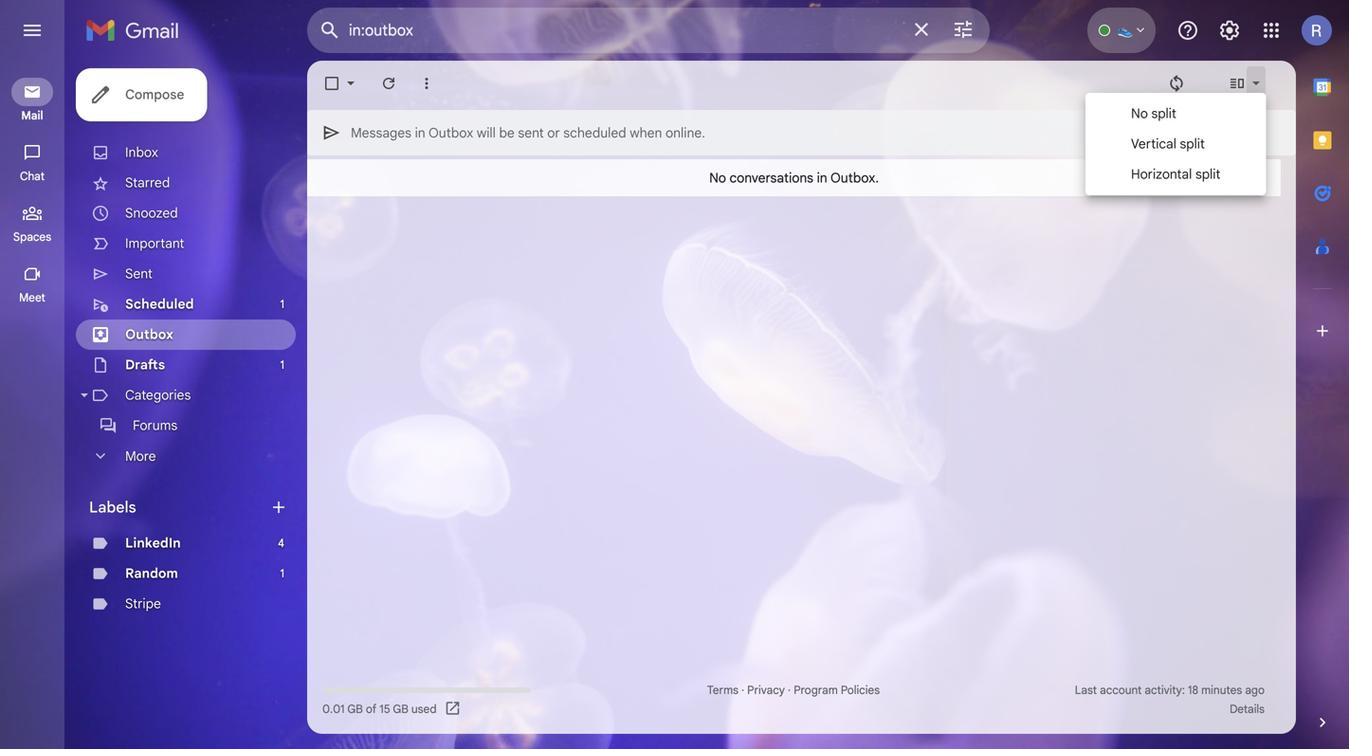 Task type: vqa. For each thing, say whether or not it's contained in the screenshot.
the leftmost GB
yes



Task type: locate. For each thing, give the bounding box(es) containing it.
in right messages
[[415, 125, 426, 141]]

scheduled
[[564, 125, 627, 141]]

3 1 from the top
[[280, 567, 285, 581]]

Search in mail search field
[[307, 8, 990, 53]]

1 vertical spatial outbox
[[125, 326, 173, 343]]

when
[[630, 125, 663, 141]]

1 vertical spatial 1
[[280, 358, 285, 372]]

Search in mail text field
[[349, 21, 899, 40]]

mail heading
[[0, 108, 65, 123]]

split right horizontal
[[1196, 166, 1221, 183]]

1 horizontal spatial gb
[[393, 702, 409, 717]]

random
[[125, 565, 178, 582]]

compose button
[[76, 68, 207, 121]]

forums
[[133, 417, 178, 434]]

0 vertical spatial split
[[1152, 105, 1177, 122]]

account
[[1101, 684, 1143, 698]]

2 · from the left
[[788, 684, 791, 698]]

gb
[[348, 702, 363, 717], [393, 702, 409, 717]]

gb right 15
[[393, 702, 409, 717]]

no up vertical
[[1132, 105, 1149, 122]]

2 vertical spatial split
[[1196, 166, 1221, 183]]

more button
[[76, 441, 296, 471]]

footer containing terms
[[307, 681, 1282, 719]]

policies
[[841, 684, 880, 698]]

snoozed link
[[125, 205, 178, 222]]

sent
[[518, 125, 544, 141]]

active image
[[1118, 23, 1134, 38]]

2 vertical spatial 1
[[280, 567, 285, 581]]

no for no conversations in outbox.
[[710, 170, 727, 186]]

no left conversations at the right of the page
[[710, 170, 727, 186]]

2 1 from the top
[[280, 358, 285, 372]]

footer
[[307, 681, 1282, 719]]

no
[[1132, 105, 1149, 122], [710, 170, 727, 186]]

1 horizontal spatial no
[[1132, 105, 1149, 122]]

1 horizontal spatial ·
[[788, 684, 791, 698]]

privacy link
[[748, 684, 785, 698]]

ago
[[1246, 684, 1266, 698]]

0 horizontal spatial in
[[415, 125, 426, 141]]

1 horizontal spatial outbox
[[429, 125, 474, 141]]

random link
[[125, 565, 178, 582]]

1 vertical spatial split
[[1181, 136, 1206, 152]]

inbox
[[125, 144, 158, 161]]

0 horizontal spatial ·
[[742, 684, 745, 698]]

split
[[1152, 105, 1177, 122], [1181, 136, 1206, 152], [1196, 166, 1221, 183]]

horizontal split
[[1132, 166, 1221, 183]]

0 horizontal spatial outbox
[[125, 326, 173, 343]]

0 vertical spatial in
[[415, 125, 426, 141]]

main menu image
[[21, 19, 44, 42]]

1 vertical spatial in
[[817, 170, 828, 186]]

0 vertical spatial 1
[[280, 297, 285, 312]]

search in mail image
[[313, 13, 347, 47]]

of
[[366, 702, 377, 717]]

None checkbox
[[323, 74, 342, 93]]

main content
[[307, 61, 1297, 734]]

gb left of
[[348, 702, 363, 717]]

labels heading
[[89, 498, 269, 517]]

starred link
[[125, 175, 170, 191]]

outbox up drafts link
[[125, 326, 173, 343]]

in left outbox.
[[817, 170, 828, 186]]

0 horizontal spatial gb
[[348, 702, 363, 717]]

1 vertical spatial no
[[710, 170, 727, 186]]

navigation
[[0, 61, 66, 749]]

categories
[[125, 387, 191, 404]]

1 1 from the top
[[280, 297, 285, 312]]

tab list
[[1297, 61, 1350, 681]]

outbox left will
[[429, 125, 474, 141]]

1
[[280, 297, 285, 312], [280, 358, 285, 372], [280, 567, 285, 581]]

0 horizontal spatial no
[[710, 170, 727, 186]]

details link
[[1231, 702, 1266, 717]]

outbox
[[429, 125, 474, 141], [125, 326, 173, 343]]

vertical
[[1132, 136, 1177, 152]]

split up horizontal split
[[1181, 136, 1206, 152]]

· right "privacy" link
[[788, 684, 791, 698]]

messages in outbox will be sent or scheduled when online.
[[351, 125, 706, 141]]

horizontal
[[1132, 166, 1193, 183]]

will
[[477, 125, 496, 141]]

outbox.
[[831, 170, 879, 186]]

privacy
[[748, 684, 785, 698]]

·
[[742, 684, 745, 698], [788, 684, 791, 698]]

in
[[415, 125, 426, 141], [817, 170, 828, 186]]

1 for random
[[280, 567, 285, 581]]

split up vertical split
[[1152, 105, 1177, 122]]

stripe link
[[125, 596, 161, 612]]

forums link
[[133, 417, 178, 434]]

chat
[[20, 169, 45, 184]]

activity:
[[1145, 684, 1186, 698]]

· right terms link
[[742, 684, 745, 698]]

0.01
[[323, 702, 345, 717]]

program
[[794, 684, 838, 698]]

mail
[[21, 109, 43, 123]]

0 vertical spatial no
[[1132, 105, 1149, 122]]



Task type: describe. For each thing, give the bounding box(es) containing it.
18
[[1189, 684, 1199, 698]]

0 vertical spatial outbox
[[429, 125, 474, 141]]

2 gb from the left
[[393, 702, 409, 717]]

1 gb from the left
[[348, 702, 363, 717]]

outbox link
[[125, 326, 173, 343]]

toggle split pane mode image
[[1229, 74, 1247, 93]]

meet
[[19, 291, 45, 305]]

chat heading
[[0, 169, 65, 184]]

support image
[[1177, 19, 1200, 42]]

online.
[[666, 125, 706, 141]]

last account activity: 18 minutes ago details
[[1076, 684, 1266, 717]]

minutes
[[1202, 684, 1243, 698]]

no conversations in outbox.
[[710, 170, 879, 186]]

last
[[1076, 684, 1098, 698]]

1 for scheduled
[[280, 297, 285, 312]]

terms link
[[708, 684, 739, 698]]

split for horizontal split
[[1196, 166, 1221, 183]]

program policies link
[[794, 684, 880, 698]]

details
[[1231, 702, 1266, 717]]

terms · privacy · program policies
[[708, 684, 880, 698]]

linkedin link
[[125, 535, 181, 552]]

snoozed
[[125, 205, 178, 222]]

or
[[548, 125, 560, 141]]

important
[[125, 235, 184, 252]]

labels
[[89, 498, 136, 517]]

gmail image
[[85, 11, 189, 49]]

navigation containing mail
[[0, 61, 66, 749]]

split for vertical split
[[1181, 136, 1206, 152]]

advanced search options image
[[945, 10, 983, 48]]

terms
[[708, 684, 739, 698]]

drafts
[[125, 357, 165, 373]]

meet heading
[[0, 290, 65, 305]]

starred
[[125, 175, 170, 191]]

follow link to manage storage image
[[445, 700, 463, 719]]

no split
[[1132, 105, 1177, 122]]

stripe
[[125, 596, 161, 612]]

15
[[380, 702, 390, 717]]

inbox link
[[125, 144, 158, 161]]

categories link
[[125, 387, 191, 404]]

be
[[499, 125, 515, 141]]

compose
[[125, 86, 184, 103]]

scheduled link
[[125, 296, 194, 313]]

drafts link
[[125, 357, 165, 373]]

footer inside "main content"
[[307, 681, 1282, 719]]

offline sync status image
[[1168, 74, 1187, 93]]

important link
[[125, 235, 184, 252]]

main content containing no split
[[307, 61, 1297, 734]]

4
[[278, 536, 285, 551]]

spaces
[[13, 230, 51, 244]]

sent
[[125, 266, 153, 282]]

more
[[125, 448, 156, 465]]

1 horizontal spatial in
[[817, 170, 828, 186]]

vertical split
[[1132, 136, 1206, 152]]

sent link
[[125, 266, 153, 282]]

0.01 gb of 15 gb used
[[323, 702, 437, 717]]

spaces heading
[[0, 230, 65, 245]]

used
[[412, 702, 437, 717]]

settings image
[[1219, 19, 1242, 42]]

scheduled
[[125, 296, 194, 313]]

split for no split
[[1152, 105, 1177, 122]]

clear search image
[[903, 10, 941, 48]]

1 for drafts
[[280, 358, 285, 372]]

more image
[[417, 74, 436, 93]]

1 · from the left
[[742, 684, 745, 698]]

no for no split
[[1132, 105, 1149, 122]]

conversations
[[730, 170, 814, 186]]

linkedin
[[125, 535, 181, 552]]

messages
[[351, 125, 412, 141]]

refresh image
[[379, 74, 398, 93]]



